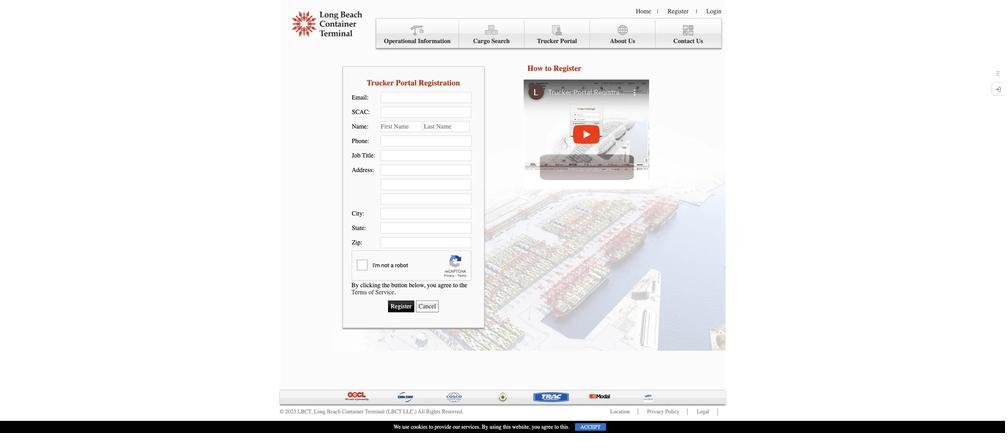 Task type: vqa. For each thing, say whether or not it's contained in the screenshot.
leftmost you
yes



Task type: describe. For each thing, give the bounding box(es) containing it.
reserved.
[[442, 409, 464, 415]]

name
[[352, 123, 367, 130]]

button
[[391, 282, 408, 289]]

contact us
[[674, 38, 703, 45]]

terms
[[352, 289, 367, 296]]

privacy policy link
[[647, 409, 680, 415]]

cancel
[[419, 303, 436, 310]]

scac
[[352, 109, 368, 116]]

portal for trucker portal registration
[[396, 78, 417, 87]]

this
[[503, 424, 511, 431]]

location link
[[611, 409, 630, 415]]

to left this.
[[555, 424, 559, 431]]

state :
[[352, 225, 366, 232]]

1 the from the left
[[382, 282, 390, 289]]

cargo search link
[[459, 20, 525, 48]]

: for phone :
[[368, 138, 369, 145]]

website,
[[512, 424, 531, 431]]

us for contact us
[[696, 38, 703, 45]]

services.
[[462, 424, 481, 431]]

trucker portal link
[[525, 20, 590, 48]]

: for address :
[[373, 167, 374, 174]]

: for city :
[[363, 210, 365, 217]]

1 vertical spatial by
[[482, 424, 488, 431]]

llc.)
[[403, 409, 417, 415]]

contact us link
[[656, 20, 721, 48]]

: for zip :
[[361, 239, 362, 246]]

SCAC text field
[[381, 107, 472, 118]]

privacy
[[647, 409, 664, 415]]

phone :
[[352, 138, 369, 145]]

Email text field
[[381, 92, 472, 103]]

1 horizontal spatial you
[[532, 424, 540, 431]]

us for about us
[[628, 38, 635, 45]]

agree inside by clicking the button below, you agree to the terms of service .
[[438, 282, 452, 289]]

trucker portal
[[537, 38, 577, 45]]

title
[[362, 152, 374, 159]]

clicking
[[360, 282, 381, 289]]

to right how
[[545, 64, 552, 73]]

0 horizontal spatial register
[[554, 64, 582, 73]]

by clicking the button below, you agree to the terms of service .
[[352, 282, 467, 296]]

container
[[342, 409, 364, 415]]

address
[[352, 167, 373, 174]]

cancel button
[[416, 301, 439, 312]]

long
[[314, 409, 326, 415]]

how
[[528, 64, 543, 73]]

search
[[492, 38, 510, 45]]

1 horizontal spatial register
[[668, 8, 689, 15]]

accept
[[581, 424, 601, 430]]

phone
[[352, 138, 368, 145]]

accept button
[[575, 424, 606, 431]]

1 | from the left
[[657, 8, 658, 15]]

of
[[369, 289, 374, 296]]

2 the from the left
[[460, 282, 467, 289]]

job title :
[[352, 152, 376, 159]]

provide
[[435, 424, 452, 431]]

scac :
[[352, 109, 370, 116]]

register link
[[668, 8, 689, 15]]

legal
[[697, 409, 710, 415]]

service
[[376, 289, 394, 296]]

legal link
[[697, 409, 710, 415]]



Task type: locate. For each thing, give the bounding box(es) containing it.
you
[[427, 282, 437, 289], [532, 424, 540, 431]]

operational information
[[384, 38, 451, 45]]

terms of service link
[[352, 289, 394, 296]]

| left login link
[[696, 8, 697, 15]]

login
[[707, 8, 722, 15]]

agree left this.
[[542, 424, 553, 431]]

all
[[418, 409, 425, 415]]

login link
[[707, 8, 722, 15]]

1 vertical spatial trucker
[[367, 78, 394, 87]]

: for email :
[[367, 94, 369, 101]]

: for name :
[[367, 123, 369, 130]]

you right below,
[[427, 282, 437, 289]]

by left clicking
[[352, 282, 359, 289]]

city :
[[352, 210, 365, 217]]

2 | from the left
[[696, 8, 697, 15]]

.
[[394, 289, 396, 296]]

: up state :
[[363, 210, 365, 217]]

we
[[394, 424, 401, 431]]

use
[[402, 424, 410, 431]]

using
[[490, 424, 502, 431]]

0 horizontal spatial agree
[[438, 282, 452, 289]]

menu bar
[[376, 18, 722, 48]]

to left "provide"
[[429, 424, 433, 431]]

0 horizontal spatial us
[[628, 38, 635, 45]]

0 vertical spatial trucker
[[537, 38, 559, 45]]

0 horizontal spatial trucker
[[367, 78, 394, 87]]

trucker
[[537, 38, 559, 45], [367, 78, 394, 87]]

portal
[[561, 38, 577, 45], [396, 78, 417, 87]]

policy
[[666, 409, 680, 415]]

1 horizontal spatial the
[[460, 282, 467, 289]]

© 2023 lbct, long beach container terminal (lbct llc.) all rights reserved.
[[280, 409, 464, 415]]

: up scac :
[[367, 94, 369, 101]]

address :
[[352, 167, 374, 174]]

operational information link
[[376, 20, 459, 48]]

portal up how to register
[[561, 38, 577, 45]]

how to register
[[528, 64, 582, 73]]

: down scac :
[[367, 123, 369, 130]]

| right the "home"
[[657, 8, 658, 15]]

Phone text field
[[381, 136, 472, 147]]

us right about
[[628, 38, 635, 45]]

by inside by clicking the button below, you agree to the terms of service .
[[352, 282, 359, 289]]

0 vertical spatial register
[[668, 8, 689, 15]]

1 vertical spatial register
[[554, 64, 582, 73]]

the
[[382, 282, 390, 289], [460, 282, 467, 289]]

State text field
[[381, 223, 472, 234]]

1 vertical spatial agree
[[542, 424, 553, 431]]

1 horizontal spatial us
[[696, 38, 703, 45]]

0 horizontal spatial you
[[427, 282, 437, 289]]

register
[[668, 8, 689, 15], [554, 64, 582, 73]]

Name text field
[[381, 121, 422, 132]]

operational
[[384, 38, 417, 45]]

cargo search
[[473, 38, 510, 45]]

agree up cancel button
[[438, 282, 452, 289]]

1 horizontal spatial |
[[696, 8, 697, 15]]

below,
[[409, 282, 426, 289]]

to right below,
[[453, 282, 458, 289]]

©
[[280, 409, 284, 415]]

trucker for trucker portal
[[537, 38, 559, 45]]

None submit
[[388, 301, 414, 312]]

name :
[[352, 123, 369, 130]]

: down 'title'
[[373, 167, 374, 174]]

register down trucker portal
[[554, 64, 582, 73]]

privacy policy
[[647, 409, 680, 415]]

you inside by clicking the button below, you agree to the terms of service .
[[427, 282, 437, 289]]

about us
[[610, 38, 635, 45]]

email
[[352, 94, 367, 101]]

1 vertical spatial you
[[532, 424, 540, 431]]

: down email :
[[368, 109, 370, 116]]

to inside by clicking the button below, you agree to the terms of service .
[[453, 282, 458, 289]]

job
[[352, 152, 361, 159]]

menu bar containing operational information
[[376, 18, 722, 48]]

: for state :
[[365, 225, 366, 232]]

you right website,
[[532, 424, 540, 431]]

we use cookies to provide our services. by using this website, you agree to this.
[[394, 424, 570, 431]]

1 horizontal spatial trucker
[[537, 38, 559, 45]]

None text field
[[381, 179, 472, 190], [381, 194, 472, 205], [381, 179, 472, 190], [381, 194, 472, 205]]

cargo
[[473, 38, 490, 45]]

portal inside menu bar
[[561, 38, 577, 45]]

0 horizontal spatial |
[[657, 8, 658, 15]]

trucker portal registration
[[367, 78, 460, 87]]

about
[[610, 38, 627, 45]]

portal up email 'text box'
[[396, 78, 417, 87]]

Address text field
[[381, 165, 472, 176]]

2 us from the left
[[696, 38, 703, 45]]

1 horizontal spatial by
[[482, 424, 488, 431]]

: down state :
[[361, 239, 362, 246]]

trucker up email :
[[367, 78, 394, 87]]

beach
[[327, 409, 341, 415]]

email :
[[352, 94, 369, 101]]

terminal
[[365, 409, 385, 415]]

this.
[[560, 424, 570, 431]]

:
[[367, 94, 369, 101], [368, 109, 370, 116], [367, 123, 369, 130], [368, 138, 369, 145], [374, 152, 376, 159], [373, 167, 374, 174], [363, 210, 365, 217], [365, 225, 366, 232], [361, 239, 362, 246]]

: up 'title'
[[368, 138, 369, 145]]

: down city :
[[365, 225, 366, 232]]

2023
[[285, 409, 296, 415]]

zip
[[352, 239, 361, 246]]

agree
[[438, 282, 452, 289], [542, 424, 553, 431]]

location
[[611, 409, 630, 415]]

: for scac :
[[368, 109, 370, 116]]

to
[[545, 64, 552, 73], [453, 282, 458, 289], [429, 424, 433, 431], [555, 424, 559, 431]]

trucker up how to register
[[537, 38, 559, 45]]

city
[[352, 210, 363, 217]]

1 us from the left
[[628, 38, 635, 45]]

City text field
[[381, 208, 472, 219]]

by left using
[[482, 424, 488, 431]]

0 vertical spatial by
[[352, 282, 359, 289]]

zip :
[[352, 239, 362, 246]]

0 horizontal spatial by
[[352, 282, 359, 289]]

register up contact us link on the right top of page
[[668, 8, 689, 15]]

0 vertical spatial you
[[427, 282, 437, 289]]

Last Name text field
[[424, 121, 470, 132]]

cookies
[[411, 424, 428, 431]]

state
[[352, 225, 365, 232]]

trucker inside menu bar
[[537, 38, 559, 45]]

0 horizontal spatial portal
[[396, 78, 417, 87]]

by
[[352, 282, 359, 289], [482, 424, 488, 431]]

|
[[657, 8, 658, 15], [696, 8, 697, 15]]

1 horizontal spatial portal
[[561, 38, 577, 45]]

0 vertical spatial portal
[[561, 38, 577, 45]]

information
[[418, 38, 451, 45]]

us inside 'link'
[[628, 38, 635, 45]]

home link
[[636, 8, 651, 15]]

0 vertical spatial agree
[[438, 282, 452, 289]]

Job Title text field
[[381, 150, 472, 161]]

home
[[636, 8, 651, 15]]

us right contact
[[696, 38, 703, 45]]

contact
[[674, 38, 695, 45]]

: right job
[[374, 152, 376, 159]]

our
[[453, 424, 460, 431]]

trucker for trucker portal registration
[[367, 78, 394, 87]]

Zip text field
[[381, 237, 472, 248]]

portal for trucker portal
[[561, 38, 577, 45]]

rights
[[426, 409, 441, 415]]

0 horizontal spatial the
[[382, 282, 390, 289]]

1 horizontal spatial agree
[[542, 424, 553, 431]]

about us link
[[590, 20, 656, 48]]

us
[[628, 38, 635, 45], [696, 38, 703, 45]]

lbct,
[[298, 409, 313, 415]]

(lbct
[[386, 409, 402, 415]]

registration
[[419, 78, 460, 87]]

1 vertical spatial portal
[[396, 78, 417, 87]]



